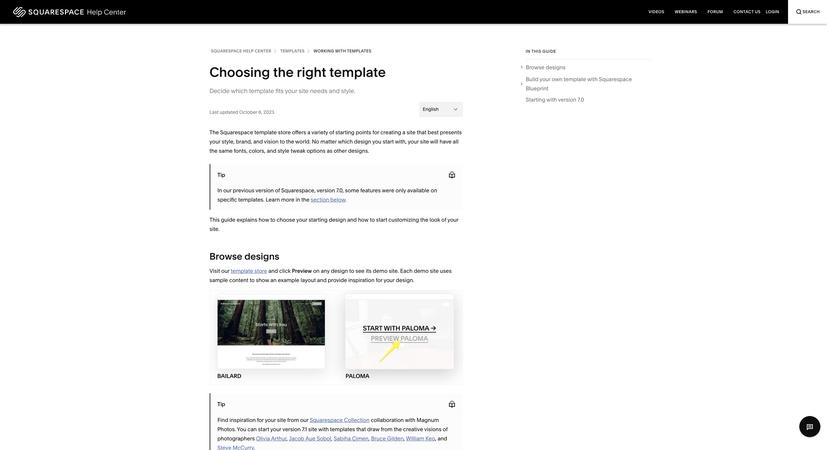 Task type: locate. For each thing, give the bounding box(es) containing it.
with inside the starting with version 7.0 link
[[547, 97, 557, 103]]

english
[[423, 106, 439, 112]]

login
[[766, 9, 779, 14]]

1 horizontal spatial which
[[338, 138, 353, 145]]

see
[[356, 268, 365, 274]]

bruce gilden link
[[371, 435, 404, 442]]

0 vertical spatial our
[[223, 187, 232, 194]]

demo right its
[[373, 268, 388, 274]]

tip up find
[[217, 401, 225, 408]]

0 horizontal spatial on
[[313, 268, 320, 274]]

, left william
[[404, 435, 405, 442]]

site. left each
[[389, 268, 399, 274]]

2 vertical spatial design
[[331, 268, 348, 274]]

your right 'choose'
[[296, 217, 307, 223]]

squarespace down the browse designs link
[[599, 76, 632, 83]]

site inside collaboration with magnum photos. you can start your version 7.1 site with templates that draw from the creative visions of photographers
[[308, 426, 317, 433]]

with up creative
[[405, 417, 415, 424]]

0 vertical spatial that
[[417, 129, 427, 136]]

sobol
[[317, 435, 331, 442]]

1 horizontal spatial starting
[[336, 129, 355, 136]]

0 vertical spatial for
[[373, 129, 379, 136]]

with right starting at the right top of the page
[[547, 97, 557, 103]]

vision
[[264, 138, 279, 145]]

videos link
[[643, 0, 670, 24]]

version up learn
[[256, 187, 274, 194]]

0 vertical spatial on
[[431, 187, 437, 194]]

in inside in our previous version of squarespace, version 7.0, some features were only available on specific templates. learn more in the
[[217, 187, 222, 194]]

site. down this
[[210, 226, 220, 232]]

1 horizontal spatial inspiration
[[348, 277, 375, 284]]

and up an
[[268, 268, 278, 274]]

your left own
[[540, 76, 551, 83]]

1 vertical spatial store
[[254, 268, 267, 274]]

0 horizontal spatial a
[[307, 129, 310, 136]]

last updated october 6, 2023
[[210, 109, 274, 115]]

browse designs link
[[526, 63, 651, 72]]

guide
[[543, 49, 556, 54], [221, 217, 235, 223]]

template inside the squarespace template store offers a variety of starting points for creating a site that best presents your style, brand, and vision to the world. no matter which design you start with, your site will have all the same fonts, colors, and style tweak options as other designs.
[[254, 129, 277, 136]]

design inside this guide explains how to choose your starting design and how to start customizing the look of your site.
[[329, 217, 346, 223]]

0 horizontal spatial how
[[259, 217, 269, 223]]

to up style
[[280, 138, 285, 145]]

inspiration inside on any design to see its demo site. each demo site uses sample content to show an example layout and provide inspiration for your design.
[[348, 277, 375, 284]]

0 vertical spatial browse
[[526, 64, 545, 71]]

how right explains
[[259, 217, 269, 223]]

starting left points
[[336, 129, 355, 136]]

in up specific
[[217, 187, 222, 194]]

0 horizontal spatial which
[[231, 87, 248, 95]]

the up style
[[286, 138, 294, 145]]

which
[[231, 87, 248, 95], [338, 138, 353, 145]]

arthur
[[271, 435, 287, 442]]

available
[[407, 187, 430, 194]]

you
[[372, 138, 382, 145]]

can
[[248, 426, 257, 433]]

site up with,
[[407, 129, 416, 136]]

start inside collaboration with magnum photos. you can start your version 7.1 site with templates that draw from the creative visions of photographers
[[258, 426, 269, 433]]

0 vertical spatial from
[[287, 417, 299, 424]]

design.
[[396, 277, 414, 284]]

0 vertical spatial browse designs
[[526, 64, 566, 71]]

starting down section
[[309, 217, 328, 223]]

version
[[558, 97, 576, 103], [256, 187, 274, 194], [317, 187, 335, 194], [283, 426, 301, 433]]

a up with,
[[403, 129, 406, 136]]

1 vertical spatial site.
[[389, 268, 399, 274]]

0 horizontal spatial store
[[254, 268, 267, 274]]

1 vertical spatial guide
[[221, 217, 235, 223]]

working with templates link
[[314, 48, 371, 55]]

7.1
[[302, 426, 307, 433]]

webinars
[[675, 9, 697, 14]]

start inside the squarespace template store offers a variety of starting points for creating a site that best presents your style, brand, and vision to the world. no matter which design you start with, your site will have all the same fonts, colors, and style tweak options as other designs.
[[383, 138, 394, 145]]

of inside collaboration with magnum photos. you can start your version 7.1 site with templates that draw from the creative visions of photographers
[[443, 426, 448, 433]]

with inside build your own template with squarespace blueprint
[[587, 76, 598, 83]]

1 tip from the top
[[217, 172, 225, 178]]

version inside collaboration with magnum photos. you can start your version 7.1 site with templates that draw from the creative visions of photographers
[[283, 426, 301, 433]]

tip for in our previous version of squarespace, version 7.0, some features were only available on specific templates. learn more in the
[[217, 172, 225, 178]]

browse up the build
[[526, 64, 545, 71]]

of up the matter
[[329, 129, 334, 136]]

show
[[256, 277, 269, 284]]

jacob aue sobol link
[[289, 435, 331, 442]]

1 vertical spatial on
[[313, 268, 320, 274]]

0 horizontal spatial site.
[[210, 226, 220, 232]]

for up olivia
[[257, 417, 264, 424]]

build your own template with squarespace blueprint button
[[519, 75, 651, 93]]

the inside collaboration with magnum photos. you can start your version 7.1 site with templates that draw from the creative visions of photographers
[[394, 426, 402, 433]]

site left will
[[420, 138, 429, 145]]

1 vertical spatial for
[[376, 277, 383, 284]]

, left sabiha at the left
[[331, 435, 333, 442]]

that
[[417, 129, 427, 136], [356, 426, 366, 433]]

learn
[[266, 196, 280, 203]]

browse designs up own
[[526, 64, 566, 71]]

videos
[[649, 9, 664, 14]]

our up 7.1
[[300, 417, 309, 424]]

1 how from the left
[[259, 217, 269, 223]]

0 horizontal spatial inspiration
[[230, 417, 256, 424]]

your up arthur
[[270, 426, 281, 433]]

contact us
[[734, 9, 761, 14]]

our inside in our previous version of squarespace, version 7.0, some features were only available on specific templates. learn more in the
[[223, 187, 232, 194]]

1 vertical spatial that
[[356, 426, 366, 433]]

and inside this guide explains how to choose your starting design and how to start customizing the look of your site.
[[347, 217, 357, 223]]

2 tip from the top
[[217, 401, 225, 408]]

of inside the squarespace template store offers a variety of starting points for creating a site that best presents your style, brand, and vision to the world. no matter which design you start with, your site will have all the same fonts, colors, and style tweak options as other designs.
[[329, 129, 334, 136]]

center
[[255, 49, 271, 54]]

template up 'style.'
[[329, 64, 386, 80]]

customizing
[[389, 217, 419, 223]]

guide inside this guide explains how to choose your starting design and how to start customizing the look of your site.
[[221, 217, 235, 223]]

1 horizontal spatial in
[[526, 49, 531, 54]]

1 vertical spatial browse designs
[[210, 251, 279, 262]]

blueprint
[[526, 85, 549, 92]]

forum link
[[703, 0, 729, 24]]

our for visit
[[221, 268, 230, 274]]

2 , from the left
[[331, 435, 333, 442]]

of up learn
[[275, 187, 280, 194]]

from up jacob
[[287, 417, 299, 424]]

6,
[[259, 109, 262, 115]]

design down below
[[329, 217, 346, 223]]

browse designs
[[526, 64, 566, 71], [210, 251, 279, 262]]

the inside in our previous version of squarespace, version 7.0, some features were only available on specific templates. learn more in the
[[301, 196, 310, 203]]

template inside build your own template with squarespace blueprint
[[564, 76, 586, 83]]

variety
[[312, 129, 328, 136]]

0 vertical spatial start
[[383, 138, 394, 145]]

1 horizontal spatial from
[[381, 426, 393, 433]]

design up the provide
[[331, 268, 348, 274]]

your left design.
[[384, 277, 395, 284]]

will
[[430, 138, 438, 145]]

starting inside this guide explains how to choose your starting design and how to start customizing the look of your site.
[[309, 217, 328, 223]]

0 vertical spatial tip
[[217, 172, 225, 178]]

store left offers
[[278, 129, 291, 136]]

0 horizontal spatial in
[[217, 187, 222, 194]]

1 vertical spatial which
[[338, 138, 353, 145]]

which up the other
[[338, 138, 353, 145]]

store
[[278, 129, 291, 136], [254, 268, 267, 274]]

bruce
[[371, 435, 386, 442]]

and
[[329, 87, 340, 95], [253, 138, 263, 145], [267, 148, 276, 154], [347, 217, 357, 223], [268, 268, 278, 274], [317, 277, 327, 284], [438, 435, 447, 442]]

any
[[321, 268, 330, 274]]

its
[[366, 268, 372, 274]]

version up section below 'link' on the left top of page
[[317, 187, 335, 194]]

1 vertical spatial in
[[217, 187, 222, 194]]

store inside the squarespace template store offers a variety of starting points for creating a site that best presents your style, brand, and vision to the world. no matter which design you start with, your site will have all the same fonts, colors, and style tweak options as other designs.
[[278, 129, 291, 136]]

1 horizontal spatial store
[[278, 129, 291, 136]]

of right look
[[442, 217, 446, 223]]

2 vertical spatial start
[[258, 426, 269, 433]]

updated
[[220, 109, 238, 115]]

1 horizontal spatial browse
[[526, 64, 545, 71]]

1 vertical spatial start
[[376, 217, 387, 223]]

this
[[532, 49, 541, 54]]

0 vertical spatial site.
[[210, 226, 220, 232]]

0 horizontal spatial guide
[[221, 217, 235, 223]]

start
[[383, 138, 394, 145], [376, 217, 387, 223], [258, 426, 269, 433]]

build your own template with squarespace blueprint
[[526, 76, 632, 92]]

webinars link
[[670, 0, 703, 24]]

1 horizontal spatial designs
[[546, 64, 566, 71]]

and left 'style.'
[[329, 87, 340, 95]]

site up arthur
[[277, 417, 286, 424]]

1 vertical spatial tip
[[217, 401, 225, 408]]

squarespace help center
[[211, 49, 271, 54]]

1 horizontal spatial that
[[417, 129, 427, 136]]

1 horizontal spatial how
[[358, 217, 369, 223]]

0 horizontal spatial starting
[[309, 217, 328, 223]]

in this guide
[[526, 49, 556, 54]]

magnum
[[417, 417, 439, 424]]

start left customizing
[[376, 217, 387, 223]]

2 how from the left
[[358, 217, 369, 223]]

olivia arthur link
[[256, 435, 287, 442]]

on left any
[[313, 268, 320, 274]]

inspiration down see
[[348, 277, 375, 284]]

1 vertical spatial from
[[381, 426, 393, 433]]

and right keo
[[438, 435, 447, 442]]

squarespace inside build your own template with squarespace blueprint
[[599, 76, 632, 83]]

1 vertical spatial inspiration
[[230, 417, 256, 424]]

draw
[[367, 426, 380, 433]]

0 vertical spatial starting
[[336, 129, 355, 136]]

1 vertical spatial designs
[[245, 251, 279, 262]]

1 vertical spatial starting
[[309, 217, 328, 223]]

creating
[[381, 129, 401, 136]]

3 , from the left
[[369, 435, 370, 442]]

our for in
[[223, 187, 232, 194]]

0 vertical spatial templates
[[347, 49, 371, 54]]

design down points
[[354, 138, 371, 145]]

previous
[[233, 187, 254, 194]]

your down the the
[[210, 138, 221, 145]]

below
[[330, 196, 346, 203]]

with down the browse designs link
[[587, 76, 598, 83]]

for up you
[[373, 129, 379, 136]]

1 horizontal spatial site.
[[389, 268, 399, 274]]

design inside the squarespace template store offers a variety of starting points for creating a site that best presents your style, brand, and vision to the world. no matter which design you start with, your site will have all the same fonts, colors, and style tweak options as other designs.
[[354, 138, 371, 145]]

squarespace inside the squarespace template store offers a variety of starting points for creating a site that best presents your style, brand, and vision to the world. no matter which design you start with, your site will have all the same fonts, colors, and style tweak options as other designs.
[[220, 129, 253, 136]]

templates
[[347, 49, 371, 54], [330, 426, 355, 433]]

the left look
[[420, 217, 428, 223]]

squarespace
[[211, 49, 242, 54], [599, 76, 632, 83], [220, 129, 253, 136], [310, 417, 343, 424]]

with,
[[395, 138, 407, 145]]

1 vertical spatial design
[[329, 217, 346, 223]]

from down collaboration
[[381, 426, 393, 433]]

store for and
[[254, 268, 267, 274]]

help
[[243, 49, 254, 54]]

template up vision
[[254, 129, 277, 136]]

your inside collaboration with magnum photos. you can start your version 7.1 site with templates that draw from the creative visions of photographers
[[270, 426, 281, 433]]

demo right each
[[414, 268, 429, 274]]

colors,
[[249, 148, 266, 154]]

1 horizontal spatial on
[[431, 187, 437, 194]]

with inside working with templates link
[[335, 49, 346, 54]]

0 vertical spatial designs
[[546, 64, 566, 71]]

1 vertical spatial our
[[221, 268, 230, 274]]

only
[[396, 187, 406, 194]]

, down visions
[[435, 435, 436, 442]]

1 horizontal spatial browse designs
[[526, 64, 566, 71]]

version down "find inspiration for your site from our squarespace collection"
[[283, 426, 301, 433]]

site.
[[210, 226, 220, 232], [389, 268, 399, 274]]

0 horizontal spatial designs
[[245, 251, 279, 262]]

choosing
[[210, 64, 270, 80]]

start up olivia
[[258, 426, 269, 433]]

a
[[307, 129, 310, 136], [403, 129, 406, 136]]

0 vertical spatial inspiration
[[348, 277, 375, 284]]

how
[[259, 217, 269, 223], [358, 217, 369, 223]]

designs up own
[[546, 64, 566, 71]]

squarespace,
[[281, 187, 316, 194]]

start down the creating
[[383, 138, 394, 145]]

squarespace up the brand,
[[220, 129, 253, 136]]

last
[[210, 109, 219, 115]]

and down some at the left top of page
[[347, 217, 357, 223]]

0 vertical spatial design
[[354, 138, 371, 145]]

matter
[[321, 138, 337, 145]]

1 vertical spatial browse
[[210, 251, 242, 262]]

with right working
[[335, 49, 346, 54]]

our up specific
[[223, 187, 232, 194]]

that up çimen
[[356, 426, 366, 433]]

squarespace up sobol
[[310, 417, 343, 424]]

with
[[335, 49, 346, 54], [587, 76, 598, 83], [547, 97, 557, 103], [405, 417, 415, 424], [318, 426, 329, 433]]

and down any
[[317, 277, 327, 284]]

site inside on any design to see its demo site. each demo site uses sample content to show an example layout and provide inspiration for your design.
[[430, 268, 439, 274]]

which down the "choosing"
[[231, 87, 248, 95]]

for left design.
[[376, 277, 383, 284]]

our
[[223, 187, 232, 194], [221, 268, 230, 274], [300, 417, 309, 424]]

template down the browse designs dropdown button on the top right of the page
[[564, 76, 586, 83]]

and up colors,
[[253, 138, 263, 145]]

tip down same
[[217, 172, 225, 178]]

jacob
[[289, 435, 304, 442]]

0 vertical spatial which
[[231, 87, 248, 95]]

template left fits
[[249, 87, 274, 95]]

our right visit
[[221, 268, 230, 274]]

inspiration up can
[[230, 417, 256, 424]]

0 horizontal spatial demo
[[373, 268, 388, 274]]

1 a from the left
[[307, 129, 310, 136]]

choosing the right template
[[210, 64, 386, 80]]

the
[[273, 64, 294, 80], [286, 138, 294, 145], [210, 148, 218, 154], [301, 196, 310, 203], [420, 217, 428, 223], [394, 426, 402, 433]]

a right offers
[[307, 129, 310, 136]]

the left same
[[210, 148, 218, 154]]

explains
[[237, 217, 257, 223]]

some
[[345, 187, 359, 194]]

on right available
[[431, 187, 437, 194]]

1 horizontal spatial demo
[[414, 268, 429, 274]]

0 horizontal spatial that
[[356, 426, 366, 433]]

tip for find inspiration for your site from our
[[217, 401, 225, 408]]

starting
[[336, 129, 355, 136], [309, 217, 328, 223]]

browse designs up template store link
[[210, 251, 279, 262]]

this guide explains how to choose your starting design and how to start customizing the look of your site.
[[210, 217, 459, 232]]

0 vertical spatial guide
[[543, 49, 556, 54]]

browse up visit
[[210, 251, 242, 262]]

that left best at the top of page
[[417, 129, 427, 136]]

7.0,
[[336, 187, 344, 194]]

same
[[219, 148, 233, 154]]

site right 7.1
[[308, 426, 317, 433]]

template up content
[[231, 268, 253, 274]]

0 vertical spatial in
[[526, 49, 531, 54]]

, left jacob
[[287, 435, 288, 442]]

the right in on the top left of page
[[301, 196, 310, 203]]

in left this
[[526, 49, 531, 54]]

how down features
[[358, 217, 369, 223]]

with for working with templates
[[335, 49, 346, 54]]

1 vertical spatial templates
[[330, 426, 355, 433]]

, left bruce
[[369, 435, 370, 442]]

the up gilden
[[394, 426, 402, 433]]

of right visions
[[443, 426, 448, 433]]

to inside the squarespace template store offers a variety of starting points for creating a site that best presents your style, brand, and vision to the world. no matter which design you start with, your site will have all the same fonts, colors, and style tweak options as other designs.
[[280, 138, 285, 145]]

look
[[430, 217, 440, 223]]

designs.
[[348, 148, 369, 154]]

in for in this guide
[[526, 49, 531, 54]]

1 horizontal spatial a
[[403, 129, 406, 136]]

with for starting with version 7.0
[[547, 97, 557, 103]]

0 vertical spatial store
[[278, 129, 291, 136]]

squarespace left the help
[[211, 49, 242, 54]]

store up show
[[254, 268, 267, 274]]

demo
[[373, 268, 388, 274], [414, 268, 429, 274]]



Task type: describe. For each thing, give the bounding box(es) containing it.
4 , from the left
[[404, 435, 405, 442]]

presents
[[440, 129, 462, 136]]

2 demo from the left
[[414, 268, 429, 274]]

preview_a_template.png image
[[210, 290, 463, 385]]

features
[[360, 187, 381, 194]]

provide
[[328, 277, 347, 284]]

to down template store link
[[250, 277, 255, 284]]

sample
[[210, 277, 228, 284]]

starting with version 7.0
[[526, 97, 584, 103]]

site left needs
[[299, 87, 309, 95]]

your right with,
[[408, 138, 419, 145]]

1 horizontal spatial guide
[[543, 49, 556, 54]]

specific
[[217, 196, 237, 203]]

all
[[453, 138, 459, 145]]

that inside collaboration with magnum photos. you can start your version 7.1 site with templates that draw from the creative visions of photographers
[[356, 426, 366, 433]]

squarespace help center link
[[211, 48, 271, 55]]

to left 'choose'
[[270, 217, 275, 223]]

2 vertical spatial our
[[300, 417, 309, 424]]

templates.
[[238, 196, 265, 203]]

2023
[[264, 109, 274, 115]]

content
[[229, 277, 248, 284]]

design inside on any design to see its demo site. each demo site uses sample content to show an example layout and provide inspiration for your design.
[[331, 268, 348, 274]]

aue
[[305, 435, 316, 442]]

collection
[[344, 417, 370, 424]]

working
[[314, 49, 334, 54]]

1 demo from the left
[[373, 268, 388, 274]]

olivia
[[256, 435, 270, 442]]

contact us link
[[729, 0, 766, 24]]

in
[[296, 196, 300, 203]]

version left 7.0
[[558, 97, 576, 103]]

an
[[270, 277, 277, 284]]

store for offers
[[278, 129, 291, 136]]

on inside on any design to see its demo site. each demo site uses sample content to show an example layout and provide inspiration for your design.
[[313, 268, 320, 274]]

which inside the squarespace template store offers a variety of starting points for creating a site that best presents your style, brand, and vision to the world. no matter which design you start with, your site will have all the same fonts, colors, and style tweak options as other designs.
[[338, 138, 353, 145]]

build
[[526, 76, 539, 83]]

on any design to see its demo site. each demo site uses sample content to show an example layout and provide inspiration for your design.
[[210, 268, 452, 284]]

and inside on any design to see its demo site. each demo site uses sample content to show an example layout and provide inspiration for your design.
[[317, 277, 327, 284]]

style
[[278, 148, 289, 154]]

with for collaboration with magnum photos. you can start your version 7.1 site with templates that draw from the creative visions of photographers
[[405, 417, 415, 424]]

world.
[[295, 138, 311, 145]]

your inside build your own template with squarespace blueprint
[[540, 76, 551, 83]]

for inside on any design to see its demo site. each demo site uses sample content to show an example layout and provide inspiration for your design.
[[376, 277, 383, 284]]

gilden
[[387, 435, 404, 442]]

templates inside collaboration with magnum photos. you can start your version 7.1 site with templates that draw from the creative visions of photographers
[[330, 426, 355, 433]]

decide which template fits your site needs and style.
[[210, 87, 356, 95]]

best
[[428, 129, 439, 136]]

contact
[[734, 9, 754, 14]]

other
[[334, 148, 347, 154]]

sabiha çimen link
[[334, 435, 369, 442]]

brand,
[[236, 138, 252, 145]]

choose
[[277, 217, 295, 223]]

7.0
[[578, 97, 584, 103]]

the up "decide which template fits your site needs and style."
[[273, 64, 294, 80]]

the squarespace template store offers a variety of starting points for creating a site that best presents your style, brand, and vision to the world. no matter which design you start with, your site will have all the same fonts, colors, and style tweak options as other designs.
[[210, 129, 462, 154]]

visions
[[424, 426, 442, 433]]

no
[[312, 138, 319, 145]]

tweak
[[291, 148, 306, 154]]

from inside collaboration with magnum photos. you can start your version 7.1 site with templates that draw from the creative visions of photographers
[[381, 426, 393, 433]]

templates
[[280, 49, 305, 54]]

october
[[239, 109, 257, 115]]

templates link
[[280, 48, 305, 55]]

this
[[210, 217, 220, 223]]

william
[[406, 435, 424, 442]]

english button
[[419, 102, 463, 117]]

points
[[356, 129, 371, 136]]

preview
[[292, 268, 312, 274]]

start inside this guide explains how to choose your starting design and how to start customizing the look of your site.
[[376, 217, 387, 223]]

more
[[281, 196, 294, 203]]

example
[[278, 277, 299, 284]]

right
[[297, 64, 326, 80]]

template for decide which template fits your site needs and style.
[[249, 87, 274, 95]]

2 vertical spatial for
[[257, 417, 264, 424]]

0 horizontal spatial browse
[[210, 251, 242, 262]]

working with templates
[[314, 49, 371, 54]]

on inside in our previous version of squarespace, version 7.0, some features were only available on specific templates. learn more in the
[[431, 187, 437, 194]]

style,
[[222, 138, 235, 145]]

2 a from the left
[[403, 129, 406, 136]]

with up sobol
[[318, 426, 329, 433]]

your up the olivia arthur link
[[265, 417, 276, 424]]

browse designs button
[[519, 63, 651, 72]]

site. inside this guide explains how to choose your starting design and how to start customizing the look of your site.
[[210, 226, 220, 232]]

were
[[382, 187, 394, 194]]

of inside this guide explains how to choose your starting design and how to start customizing the look of your site.
[[442, 217, 446, 223]]

site. inside on any design to see its demo site. each demo site uses sample content to show an example layout and provide inspiration for your design.
[[389, 268, 399, 274]]

of inside in our previous version of squarespace, version 7.0, some features were only available on specific templates. learn more in the
[[275, 187, 280, 194]]

0 horizontal spatial from
[[287, 417, 299, 424]]

in for in our previous version of squarespace, version 7.0, some features were only available on specific templates. learn more in the
[[217, 187, 222, 194]]

browse designs inside the browse designs link
[[526, 64, 566, 71]]

fits
[[276, 87, 284, 95]]

offers
[[292, 129, 306, 136]]

that inside the squarespace template store offers a variety of starting points for creating a site that best presents your style, brand, and vision to the world. no matter which design you start with, your site will have all the same fonts, colors, and style tweak options as other designs.
[[417, 129, 427, 136]]

template for visit our template store and click preview
[[231, 268, 253, 274]]

william keo link
[[406, 435, 435, 442]]

your right look
[[448, 217, 459, 223]]

visit our template store and click preview
[[210, 268, 312, 274]]

5 , from the left
[[435, 435, 436, 442]]

to left see
[[349, 268, 354, 274]]

for inside the squarespace template store offers a variety of starting points for creating a site that best presents your style, brand, and vision to the world. no matter which design you start with, your site will have all the same fonts, colors, and style tweak options as other designs.
[[373, 129, 379, 136]]

1 , from the left
[[287, 435, 288, 442]]

fonts,
[[234, 148, 248, 154]]

the
[[210, 129, 219, 136]]

section
[[311, 196, 329, 203]]

as
[[327, 148, 333, 154]]

visit
[[210, 268, 220, 274]]

template for the squarespace template store offers a variety of starting points for creating a site that best presents your style, brand, and vision to the world. no matter which design you start with, your site will have all the same fonts, colors, and style tweak options as other designs.
[[254, 129, 277, 136]]

squarespace collection link
[[310, 417, 370, 424]]

each
[[400, 268, 413, 274]]

template store link
[[231, 268, 267, 274]]

search
[[803, 9, 820, 14]]

to down features
[[370, 217, 375, 223]]

starting inside the squarespace template store offers a variety of starting points for creating a site that best presents your style, brand, and vision to the world. no matter which design you start with, your site will have all the same fonts, colors, and style tweak options as other designs.
[[336, 129, 355, 136]]

starting
[[526, 97, 545, 103]]

browse inside dropdown button
[[526, 64, 545, 71]]

style.
[[341, 87, 356, 95]]

your inside on any design to see its demo site. each demo site uses sample content to show an example layout and provide inspiration for your design.
[[384, 277, 395, 284]]

0 horizontal spatial browse designs
[[210, 251, 279, 262]]

designs inside dropdown button
[[546, 64, 566, 71]]

click
[[279, 268, 291, 274]]

your right fits
[[285, 87, 297, 95]]

.
[[346, 196, 347, 203]]

the inside this guide explains how to choose your starting design and how to start customizing the look of your site.
[[420, 217, 428, 223]]

çimen
[[352, 435, 369, 442]]

and down vision
[[267, 148, 276, 154]]

starting with version 7.0 link
[[526, 95, 584, 106]]

photographers
[[217, 435, 255, 442]]



Task type: vqa. For each thing, say whether or not it's contained in the screenshot.
sections.
no



